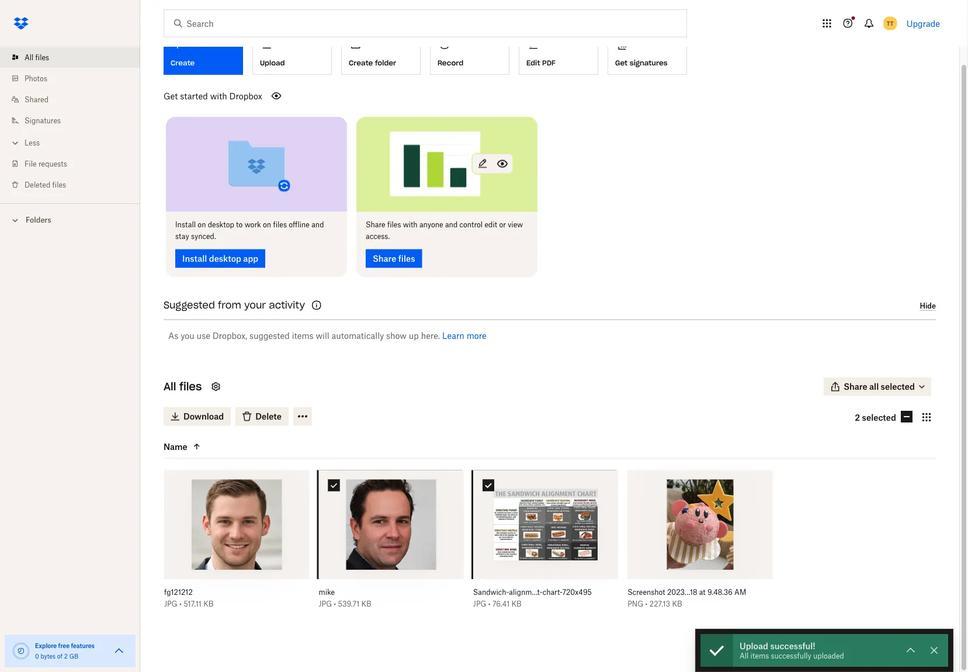 Task type: vqa. For each thing, say whether or not it's contained in the screenshot.


Task type: locate. For each thing, give the bounding box(es) containing it.
share left all
[[844, 382, 868, 391]]

• right png
[[646, 599, 648, 608]]

2 • from the left
[[334, 599, 336, 608]]

upload up dropbox
[[260, 58, 285, 67]]

files up access.
[[388, 220, 401, 229]]

folders
[[26, 216, 51, 225]]

kb
[[204, 599, 214, 608], [362, 599, 372, 608], [512, 599, 522, 608], [673, 599, 683, 608]]

jpg down "sandwich-"
[[473, 599, 487, 608]]

0 horizontal spatial with
[[210, 91, 227, 101]]

fg121212 button
[[164, 587, 284, 597]]

name
[[164, 441, 188, 451]]

suggested
[[164, 299, 215, 311]]

desktop left 'to'
[[208, 220, 234, 229]]

files right deleted
[[52, 180, 66, 189]]

2 selected
[[856, 412, 897, 422]]

desktop left app
[[209, 253, 241, 263]]

selected right all
[[881, 382, 916, 391]]

all up photos
[[25, 53, 34, 62]]

create folder button
[[341, 30, 421, 75]]

bytes
[[41, 653, 56, 660]]

upload for upload
[[260, 58, 285, 67]]

• inside mike jpg • 539.71 kb
[[334, 599, 336, 608]]

0 vertical spatial all
[[25, 53, 34, 62]]

with
[[210, 91, 227, 101], [403, 220, 418, 229]]

2 down share all selected popup button
[[856, 412, 861, 422]]

0 horizontal spatial upload
[[260, 58, 285, 67]]

up
[[409, 331, 419, 341]]

0 horizontal spatial all files
[[25, 53, 49, 62]]

install inside button
[[182, 253, 207, 263]]

all inside upload successful! all items successfully uploaded
[[740, 652, 749, 660]]

1 vertical spatial upload
[[740, 641, 769, 651]]

sandwich-
[[473, 588, 509, 596]]

download button
[[164, 407, 231, 426]]

2 kb from the left
[[362, 599, 372, 608]]

screenshot
[[628, 588, 666, 596]]

2 inside 'explore free features 0 bytes of 2 gb'
[[64, 653, 68, 660]]

0 horizontal spatial 2
[[64, 653, 68, 660]]

1 horizontal spatial create
[[349, 58, 373, 67]]

desktop inside install on desktop to work on files offline and stay synced.
[[208, 220, 234, 229]]

control
[[460, 220, 483, 229]]

files up photos
[[35, 53, 49, 62]]

file requests link
[[9, 153, 140, 174]]

with inside share files with anyone and control edit or view access.
[[403, 220, 418, 229]]

files inside install on desktop to work on files offline and stay synced.
[[273, 220, 287, 229]]

items inside upload successful! all items successfully uploaded
[[751, 652, 770, 660]]

• down fg121212
[[179, 599, 182, 608]]

1 vertical spatial items
[[751, 652, 770, 660]]

0 horizontal spatial items
[[292, 331, 314, 341]]

3 • from the left
[[489, 599, 491, 608]]

edit pdf
[[527, 58, 556, 67]]

deleted files link
[[9, 174, 140, 195]]

upload inside dropdown button
[[260, 58, 285, 67]]

jpg down fg121212
[[164, 599, 178, 608]]

0 vertical spatial upload
[[260, 58, 285, 67]]

1 horizontal spatial items
[[751, 652, 770, 660]]

1 create from the left
[[349, 58, 373, 67]]

kb down 2023…18
[[673, 599, 683, 608]]

2 horizontal spatial jpg
[[473, 599, 487, 608]]

all right upload complete status
[[740, 652, 749, 660]]

upload complete status
[[701, 634, 734, 669]]

1 horizontal spatial all
[[164, 380, 176, 393]]

0 vertical spatial share
[[366, 220, 386, 229]]

3 jpg from the left
[[473, 599, 487, 608]]

delete
[[256, 411, 282, 421]]

on right work
[[263, 220, 271, 229]]

2 horizontal spatial all
[[740, 652, 749, 660]]

jpg inside mike jpg • 539.71 kb
[[319, 599, 332, 608]]

create
[[349, 58, 373, 67], [171, 58, 195, 67]]

upload complete image
[[701, 634, 734, 667]]

share up access.
[[366, 220, 386, 229]]

upload
[[260, 58, 285, 67], [740, 641, 769, 651]]

upload button
[[253, 30, 332, 75]]

record
[[438, 58, 464, 67]]

share down access.
[[373, 253, 397, 263]]

539.71
[[338, 599, 360, 608]]

and inside share files with anyone and control edit or view access.
[[445, 220, 458, 229]]

1 vertical spatial get
[[164, 91, 178, 101]]

1 horizontal spatial with
[[403, 220, 418, 229]]

1 jpg from the left
[[164, 599, 178, 608]]

desktop inside button
[[209, 253, 241, 263]]

alignm…t-
[[509, 588, 543, 596]]

kb down 'alignm…t-'
[[512, 599, 522, 608]]

• inside 'sandwich-alignm…t-chart-720x495 jpg • 76.41 kb'
[[489, 599, 491, 608]]

requests
[[39, 159, 67, 168]]

get for get signatures
[[616, 58, 628, 67]]

jpg inside 'sandwich-alignm…t-chart-720x495 jpg • 76.41 kb'
[[473, 599, 487, 608]]

kb right 517.11
[[204, 599, 214, 608]]

517.11
[[184, 599, 202, 608]]

files left folder settings image
[[179, 380, 202, 393]]

share inside share files with anyone and control edit or view access.
[[366, 220, 386, 229]]

1 vertical spatial share
[[373, 253, 397, 263]]

2 vertical spatial all
[[740, 652, 749, 660]]

install inside install on desktop to work on files offline and stay synced.
[[175, 220, 196, 229]]

jpg
[[164, 599, 178, 608], [319, 599, 332, 608], [473, 599, 487, 608]]

view
[[508, 220, 523, 229]]

1 vertical spatial all
[[164, 380, 176, 393]]

1 and from the left
[[312, 220, 324, 229]]

4 • from the left
[[646, 599, 648, 608]]

of
[[57, 653, 63, 660]]

2 create from the left
[[171, 58, 195, 67]]

create up the started
[[171, 58, 195, 67]]

files
[[35, 53, 49, 62], [52, 180, 66, 189], [273, 220, 287, 229], [388, 220, 401, 229], [399, 253, 415, 263], [179, 380, 202, 393]]

get
[[616, 58, 628, 67], [164, 91, 178, 101]]

dropbox,
[[213, 331, 247, 341]]

deleted files
[[25, 180, 66, 189]]

install down synced.
[[182, 253, 207, 263]]

1 vertical spatial 2
[[64, 653, 68, 660]]

items
[[292, 331, 314, 341], [751, 652, 770, 660]]

gb
[[69, 653, 78, 660]]

with right the started
[[210, 91, 227, 101]]

shared link
[[9, 89, 140, 110]]

0 vertical spatial desktop
[[208, 220, 234, 229]]

1 vertical spatial with
[[403, 220, 418, 229]]

more
[[467, 331, 487, 341]]

1 • from the left
[[179, 599, 182, 608]]

all
[[25, 53, 34, 62], [164, 380, 176, 393], [740, 652, 749, 660]]

file, fg121212.jpg row
[[164, 470, 310, 616]]

1 horizontal spatial jpg
[[319, 599, 332, 608]]

list
[[0, 40, 140, 203]]

1 horizontal spatial upload
[[740, 641, 769, 651]]

0 horizontal spatial and
[[312, 220, 324, 229]]

0 horizontal spatial all
[[25, 53, 34, 62]]

here.
[[421, 331, 440, 341]]

hide
[[920, 301, 937, 310]]

items left will
[[292, 331, 314, 341]]

all up download button
[[164, 380, 176, 393]]

•
[[179, 599, 182, 608], [334, 599, 336, 608], [489, 599, 491, 608], [646, 599, 648, 608]]

file
[[25, 159, 37, 168]]

upload successful! all items successfully uploaded
[[740, 641, 845, 660]]

or
[[500, 220, 506, 229]]

0 vertical spatial items
[[292, 331, 314, 341]]

file, screenshot 2023-08-18 at 9.48.36 am.png row
[[628, 470, 773, 616]]

folder
[[375, 58, 396, 67]]

2 jpg from the left
[[319, 599, 332, 608]]

1 vertical spatial desktop
[[209, 253, 241, 263]]

files left offline
[[273, 220, 287, 229]]

edit pdf button
[[519, 30, 599, 75]]

install
[[175, 220, 196, 229], [182, 253, 207, 263]]

2 and from the left
[[445, 220, 458, 229]]

0 horizontal spatial create
[[171, 58, 195, 67]]

share files
[[373, 253, 415, 263]]

and left control
[[445, 220, 458, 229]]

1 horizontal spatial on
[[263, 220, 271, 229]]

0 horizontal spatial get
[[164, 91, 178, 101]]

0 horizontal spatial on
[[198, 220, 206, 229]]

create inside popup button
[[171, 58, 195, 67]]

use
[[197, 331, 210, 341]]

selected down share all selected
[[863, 412, 897, 422]]

3 kb from the left
[[512, 599, 522, 608]]

4 kb from the left
[[673, 599, 683, 608]]

0 vertical spatial 2
[[856, 412, 861, 422]]

all files up photos
[[25, 53, 49, 62]]

files down share files with anyone and control edit or view access.
[[399, 253, 415, 263]]

0 vertical spatial install
[[175, 220, 196, 229]]

create inside button
[[349, 58, 373, 67]]

with for files
[[403, 220, 418, 229]]

1 horizontal spatial 2
[[856, 412, 861, 422]]

• left 76.41
[[489, 599, 491, 608]]

create left folder
[[349, 58, 373, 67]]

0 vertical spatial with
[[210, 91, 227, 101]]

share inside popup button
[[844, 382, 868, 391]]

will
[[316, 331, 330, 341]]

0 vertical spatial get
[[616, 58, 628, 67]]

share
[[366, 220, 386, 229], [373, 253, 397, 263], [844, 382, 868, 391]]

kb inside mike jpg • 539.71 kb
[[362, 599, 372, 608]]

explore
[[35, 642, 57, 650]]

0 horizontal spatial jpg
[[164, 599, 178, 608]]

desktop
[[208, 220, 234, 229], [209, 253, 241, 263]]

work
[[245, 220, 261, 229]]

edit
[[527, 58, 540, 67]]

227.13
[[650, 599, 671, 608]]

get signatures
[[616, 58, 668, 67]]

fg121212
[[164, 588, 193, 596]]

and
[[312, 220, 324, 229], [445, 220, 458, 229]]

get left the started
[[164, 91, 178, 101]]

jpg down mike
[[319, 599, 332, 608]]

1 horizontal spatial get
[[616, 58, 628, 67]]

install desktop app button
[[175, 249, 266, 268]]

get left signatures
[[616, 58, 628, 67]]

2 vertical spatial share
[[844, 382, 868, 391]]

1 horizontal spatial and
[[445, 220, 458, 229]]

share all selected button
[[825, 377, 932, 396]]

upgrade link
[[907, 18, 941, 28]]

on up synced.
[[198, 220, 206, 229]]

kb inside 'fg121212 jpg • 517.11 kb'
[[204, 599, 214, 608]]

share inside button
[[373, 253, 397, 263]]

1 kb from the left
[[204, 599, 214, 608]]

and right offline
[[312, 220, 324, 229]]

kb inside 'sandwich-alignm…t-chart-720x495 jpg • 76.41 kb'
[[512, 599, 522, 608]]

all files left folder settings image
[[164, 380, 202, 393]]

selected
[[881, 382, 916, 391], [863, 412, 897, 422]]

with left anyone
[[403, 220, 418, 229]]

kb down mike button
[[362, 599, 372, 608]]

share for share all selected
[[844, 382, 868, 391]]

your
[[244, 299, 266, 311]]

create for create folder
[[349, 58, 373, 67]]

items left successfully
[[751, 652, 770, 660]]

upload right upload complete image
[[740, 641, 769, 651]]

install up stay
[[175, 220, 196, 229]]

• left 539.71 at the left bottom of the page
[[334, 599, 336, 608]]

2 right of
[[64, 653, 68, 660]]

get inside button
[[616, 58, 628, 67]]

720x495
[[563, 588, 592, 596]]

jpg inside 'fg121212 jpg • 517.11 kb'
[[164, 599, 178, 608]]

1 vertical spatial install
[[182, 253, 207, 263]]

1 vertical spatial all files
[[164, 380, 202, 393]]

on
[[198, 220, 206, 229], [263, 220, 271, 229]]

2 on from the left
[[263, 220, 271, 229]]

0 vertical spatial selected
[[881, 382, 916, 391]]

0 vertical spatial all files
[[25, 53, 49, 62]]

upload inside upload successful! all items successfully uploaded
[[740, 641, 769, 651]]

access.
[[366, 232, 390, 241]]



Task type: describe. For each thing, give the bounding box(es) containing it.
files inside share files button
[[399, 253, 415, 263]]

selected inside popup button
[[881, 382, 916, 391]]

all files inside list item
[[25, 53, 49, 62]]

• inside 'fg121212 jpg • 517.11 kb'
[[179, 599, 182, 608]]

folders button
[[0, 211, 140, 228]]

automatically
[[332, 331, 384, 341]]

name button
[[164, 439, 262, 453]]

kb inside screenshot 2023…18 at 9.48.36 am png • 227.13 kb
[[673, 599, 683, 608]]

am
[[735, 588, 747, 596]]

share for share files
[[373, 253, 397, 263]]

anyone
[[420, 220, 444, 229]]

shared
[[25, 95, 49, 104]]

screenshot 2023…18 at 9.48.36 am png • 227.13 kb
[[628, 588, 747, 608]]

started
[[180, 91, 208, 101]]

from
[[218, 299, 241, 311]]

screenshot 2023…18 at 9.48.36 am button
[[628, 587, 748, 597]]

with for started
[[210, 91, 227, 101]]

all files link
[[9, 47, 140, 68]]

chart-
[[543, 588, 563, 596]]

pdf
[[543, 58, 556, 67]]

as you use dropbox, suggested items will automatically show up here. learn more
[[168, 331, 487, 341]]

upload for upload successful! all items successfully uploaded
[[740, 641, 769, 651]]

to
[[236, 220, 243, 229]]

get signatures button
[[608, 30, 688, 75]]

activity
[[269, 299, 305, 311]]

all inside list item
[[25, 53, 34, 62]]

create button
[[164, 30, 243, 75]]

and inside install on desktop to work on files offline and stay synced.
[[312, 220, 324, 229]]

file, sandwich-alignment-chart-720x495.jpg row
[[473, 470, 619, 616]]

you
[[181, 331, 195, 341]]

features
[[71, 642, 95, 650]]

free
[[58, 642, 70, 650]]

upgrade
[[907, 18, 941, 28]]

stay
[[175, 232, 189, 241]]

sandwich-alignm…t-chart-720x495 button
[[473, 587, 593, 597]]

mike jpg • 539.71 kb
[[319, 588, 372, 608]]

files inside deleted files link
[[52, 180, 66, 189]]

less
[[25, 138, 40, 147]]

suggested
[[250, 331, 290, 341]]

tt
[[887, 20, 894, 27]]

0
[[35, 653, 39, 660]]

Search in folder "Dropbox" text field
[[187, 17, 663, 30]]

files inside share files with anyone and control edit or view access.
[[388, 220, 401, 229]]

fg121212 jpg • 517.11 kb
[[164, 588, 214, 608]]

dropbox
[[230, 91, 262, 101]]

folder settings image
[[209, 379, 223, 394]]

get for get started with dropbox
[[164, 91, 178, 101]]

all files list item
[[0, 47, 140, 68]]

as
[[168, 331, 179, 341]]

1 vertical spatial selected
[[863, 412, 897, 422]]

create for create
[[171, 58, 195, 67]]

app
[[243, 253, 259, 263]]

get started with dropbox
[[164, 91, 262, 101]]

files inside all files link
[[35, 53, 49, 62]]

install on desktop to work on files offline and stay synced.
[[175, 220, 324, 241]]

2023…18
[[668, 588, 698, 596]]

mike button
[[319, 587, 438, 597]]

mike
[[319, 588, 335, 596]]

share for share files with anyone and control edit or view access.
[[366, 220, 386, 229]]

signatures link
[[9, 110, 140, 131]]

deleted
[[25, 180, 50, 189]]

share files button
[[366, 249, 422, 268]]

less image
[[9, 137, 21, 149]]

photos
[[25, 74, 47, 83]]

explore free features 0 bytes of 2 gb
[[35, 642, 95, 660]]

76.41
[[493, 599, 510, 608]]

delete button
[[236, 407, 289, 426]]

jpg for jpg • 517.11 kb
[[164, 599, 178, 608]]

png
[[628, 599, 644, 608]]

install for install on desktop to work on files offline and stay synced.
[[175, 220, 196, 229]]

file requests
[[25, 159, 67, 168]]

list containing all files
[[0, 40, 140, 203]]

quota usage element
[[12, 642, 30, 661]]

synced.
[[191, 232, 216, 241]]

download
[[184, 411, 224, 421]]

photos link
[[9, 68, 140, 89]]

learn more link
[[443, 331, 487, 341]]

record button
[[430, 30, 510, 75]]

• inside screenshot 2023…18 at 9.48.36 am png • 227.13 kb
[[646, 599, 648, 608]]

at
[[700, 588, 706, 596]]

signatures
[[25, 116, 61, 125]]

share all selected
[[844, 382, 916, 391]]

all
[[870, 382, 879, 391]]

uploaded
[[814, 652, 845, 660]]

tt button
[[881, 14, 900, 33]]

jpg for jpg • 539.71 kb
[[319, 599, 332, 608]]

sandwich-alignm…t-chart-720x495 jpg • 76.41 kb
[[473, 588, 592, 608]]

1 horizontal spatial all files
[[164, 380, 202, 393]]

dropbox image
[[9, 12, 33, 35]]

file, mike.jpg row
[[319, 470, 464, 616]]

9.48.36
[[708, 588, 733, 596]]

install desktop app
[[182, 253, 259, 263]]

edit
[[485, 220, 498, 229]]

hide button
[[920, 301, 937, 310]]

successfully
[[771, 652, 812, 660]]

offline
[[289, 220, 310, 229]]

learn
[[443, 331, 465, 341]]

install for install desktop app
[[182, 253, 207, 263]]

1 on from the left
[[198, 220, 206, 229]]



